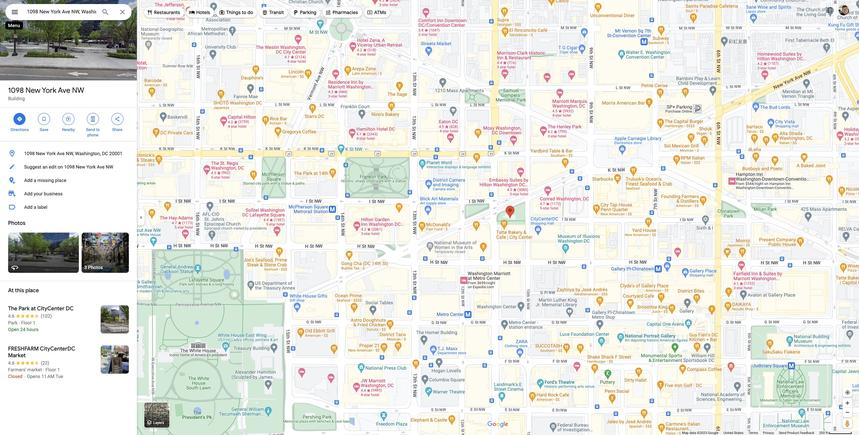 Task type: describe. For each thing, give the bounding box(es) containing it.
· inside farmers' market · floor 1 closed ⋅ opens 11 am tue
[[43, 368, 44, 373]]


[[189, 9, 195, 16]]

atms
[[374, 9, 387, 15]]

at
[[8, 288, 14, 295]]

1098 new york ave nw building
[[8, 86, 84, 101]]


[[293, 9, 299, 16]]

0 vertical spatial photos
[[8, 220, 25, 227]]

hotels
[[196, 9, 210, 15]]

this
[[15, 288, 24, 295]]


[[11, 7, 19, 17]]

 things to do
[[219, 9, 253, 16]]

a for label
[[34, 205, 36, 210]]

citycenterdc
[[40, 346, 75, 353]]

phone
[[87, 133, 99, 138]]

3 photos button
[[82, 233, 129, 273]]

your
[[34, 191, 43, 197]]

do
[[248, 9, 253, 15]]

add a missing place
[[24, 178, 66, 183]]

add a label
[[24, 205, 47, 210]]

none field inside 1098 new york ave nw, washington, dc 20005 field
[[27, 8, 96, 16]]

1098 new york ave nw main content
[[0, 0, 137, 436]]

1098 new york ave nw, washington, dc 20001 button
[[0, 147, 137, 161]]

 restaurants
[[147, 9, 180, 16]]

actions for 1098 new york ave nw region
[[0, 108, 137, 141]]

restaurants
[[154, 9, 180, 15]]

farmers'
[[8, 368, 26, 373]]

market
[[27, 368, 42, 373]]

4.6 for the park at citycenter dc
[[8, 314, 15, 319]]

3 photos
[[84, 265, 103, 271]]

opens
[[27, 374, 40, 380]]

11 am
[[41, 374, 54, 380]]

1098 for nw
[[8, 86, 24, 95]]

privacy button
[[764, 432, 775, 436]]

 pharmacies
[[325, 9, 358, 16]]

layers
[[153, 422, 164, 426]]

freshfarm
[[8, 346, 39, 353]]

new for nw,
[[36, 151, 45, 157]]

send for send product feedback
[[780, 432, 787, 436]]

to inside  things to do
[[242, 9, 247, 15]]

closed
[[8, 374, 23, 380]]

google
[[709, 432, 719, 436]]

parking
[[300, 9, 317, 15]]

label
[[37, 205, 47, 210]]

product
[[788, 432, 800, 436]]

send to phone
[[86, 128, 100, 138]]

business
[[44, 191, 63, 197]]

an
[[42, 165, 48, 170]]

things
[[226, 9, 241, 15]]

share
[[112, 128, 123, 132]]

©2023
[[698, 432, 708, 436]]


[[262, 9, 268, 16]]

(22)
[[41, 361, 49, 366]]

to inside send to phone
[[96, 128, 100, 132]]

 hotels
[[189, 9, 210, 16]]

terms button
[[749, 432, 759, 436]]

york for nw,
[[46, 151, 56, 157]]

suggest an edit on 1098 new york ave nw
[[24, 165, 113, 170]]

send product feedback
[[780, 432, 815, 436]]

new for nw
[[26, 86, 41, 95]]

new inside "button"
[[76, 165, 85, 170]]

united states
[[724, 432, 744, 436]]

send for send to phone
[[86, 128, 95, 132]]

⋅
[[24, 374, 26, 380]]

ft
[[826, 432, 829, 436]]

states
[[735, 432, 744, 436]]

200
[[820, 432, 826, 436]]

edit
[[49, 165, 57, 170]]

suggest
[[24, 165, 41, 170]]

20001
[[109, 151, 123, 157]]

place inside button
[[55, 178, 66, 183]]

3
[[84, 265, 87, 271]]

add your business link
[[0, 187, 137, 201]]

building
[[8, 96, 25, 101]]

nw,
[[66, 151, 74, 157]]

nearby
[[62, 128, 75, 132]]

show street view coverage image
[[843, 419, 853, 429]]

0 horizontal spatial place
[[25, 288, 39, 295]]

tue
[[56, 374, 63, 380]]

map data ©2023 google
[[683, 432, 719, 436]]

united
[[724, 432, 734, 436]]

zoom in image
[[846, 401, 851, 406]]

ave for nw
[[58, 86, 70, 95]]

nw inside "button"
[[106, 165, 113, 170]]


[[219, 9, 225, 16]]

farmers' market · floor 1 closed ⋅ opens 11 am tue
[[8, 368, 63, 380]]

save
[[40, 128, 48, 132]]

pharmacies
[[333, 9, 358, 15]]


[[90, 116, 96, 123]]

24
[[20, 327, 25, 333]]



Task type: vqa. For each thing, say whether or not it's contained in the screenshot.


Task type: locate. For each thing, give the bounding box(es) containing it.
add for add a missing place
[[24, 178, 33, 183]]

york inside 1098 new york ave nw building
[[42, 86, 56, 95]]

a inside button
[[34, 178, 36, 183]]

 search field
[[5, 4, 132, 21]]

a left missing
[[34, 178, 36, 183]]

add your business
[[24, 191, 63, 197]]

place right this
[[25, 288, 39, 295]]

1 vertical spatial ·
[[43, 368, 44, 373]]

1 horizontal spatial park
[[19, 306, 30, 313]]

None field
[[27, 8, 96, 16]]

at this place
[[8, 288, 39, 295]]

2 vertical spatial ave
[[97, 165, 105, 170]]

place
[[55, 178, 66, 183], [25, 288, 39, 295]]

1 vertical spatial 4.6
[[8, 361, 15, 366]]

0 horizontal spatial send
[[86, 128, 95, 132]]

floor up 11 am
[[46, 368, 56, 373]]

send inside send to phone
[[86, 128, 95, 132]]

floor down the 4.6 stars 102 reviews image
[[21, 321, 32, 326]]


[[41, 116, 47, 123]]


[[114, 116, 120, 123]]

a
[[34, 178, 36, 183], [34, 205, 36, 210]]

collapse side panel image
[[137, 214, 145, 222]]

0 horizontal spatial 1
[[33, 321, 36, 326]]

4.6 for freshfarm citycenterdc market
[[8, 361, 15, 366]]

open
[[8, 327, 19, 333]]

3 add from the top
[[24, 205, 33, 210]]

1 horizontal spatial place
[[55, 178, 66, 183]]

0 horizontal spatial 1098
[[8, 86, 24, 95]]

dc left 20001
[[102, 151, 108, 157]]

ave for nw,
[[57, 151, 65, 157]]

dc right citycenter
[[66, 306, 74, 313]]

floor inside park · floor 1 open 24 hours
[[21, 321, 32, 326]]

york
[[42, 86, 56, 95], [46, 151, 56, 157], [86, 165, 96, 170]]

feedback
[[800, 432, 815, 436]]

1 up the hours
[[33, 321, 36, 326]]

washington,
[[75, 151, 101, 157]]

data
[[690, 432, 697, 436]]

1 vertical spatial dc
[[66, 306, 74, 313]]

york inside 1098 new york ave nw, washington, dc 20001 button
[[46, 151, 56, 157]]

ave inside 1098 new york ave nw building
[[58, 86, 70, 95]]

0 horizontal spatial floor
[[21, 321, 32, 326]]

send inside button
[[780, 432, 787, 436]]

2 4.6 from the top
[[8, 361, 15, 366]]

floor
[[21, 321, 32, 326], [46, 368, 56, 373]]

4.6
[[8, 314, 15, 319], [8, 361, 15, 366]]

park inside park · floor 1 open 24 hours
[[8, 321, 18, 326]]

2 add from the top
[[24, 191, 33, 197]]

1 horizontal spatial ·
[[43, 368, 44, 373]]

1 inside farmers' market · floor 1 closed ⋅ opens 11 am tue
[[57, 368, 60, 373]]

1 vertical spatial send
[[780, 432, 787, 436]]

add for add your business
[[24, 191, 33, 197]]

2 horizontal spatial 1098
[[64, 165, 75, 170]]

1 horizontal spatial dc
[[102, 151, 108, 157]]

footer inside google maps element
[[683, 432, 820, 436]]

map
[[683, 432, 689, 436]]

2 a from the top
[[34, 205, 36, 210]]

park up open
[[8, 321, 18, 326]]

0 vertical spatial floor
[[21, 321, 32, 326]]

park left at on the bottom left
[[19, 306, 30, 313]]

1 horizontal spatial nw
[[106, 165, 113, 170]]

1098
[[8, 86, 24, 95], [24, 151, 35, 157], [64, 165, 75, 170]]

add left the label
[[24, 205, 33, 210]]

1098 inside 1098 new york ave nw building
[[8, 86, 24, 95]]

0 vertical spatial add
[[24, 178, 33, 183]]

1098 for nw,
[[24, 151, 35, 157]]

a for missing
[[34, 178, 36, 183]]

0 horizontal spatial nw
[[72, 86, 84, 95]]

1 vertical spatial 1098
[[24, 151, 35, 157]]

1098 inside "button"
[[64, 165, 75, 170]]

0 vertical spatial park
[[19, 306, 30, 313]]

1
[[33, 321, 36, 326], [57, 368, 60, 373]]

add inside the add a missing place button
[[24, 178, 33, 183]]

to up phone
[[96, 128, 100, 132]]

1 up tue
[[57, 368, 60, 373]]

1098 new york ave nw, washington, dc 20001
[[24, 151, 123, 157]]

1 vertical spatial park
[[8, 321, 18, 326]]

1 add from the top
[[24, 178, 33, 183]]

0 vertical spatial 4.6
[[8, 314, 15, 319]]

show your location image
[[845, 390, 851, 396]]

york up "edit"
[[46, 151, 56, 157]]

ave inside button
[[57, 151, 65, 157]]

york for nw
[[42, 86, 56, 95]]

add a missing place button
[[0, 174, 137, 187]]


[[147, 9, 153, 16]]

send
[[86, 128, 95, 132], [780, 432, 787, 436]]

nw
[[72, 86, 84, 95], [106, 165, 113, 170]]

new inside 1098 new york ave nw building
[[26, 86, 41, 95]]

dc
[[102, 151, 108, 157], [66, 306, 74, 313]]

ave inside "button"
[[97, 165, 105, 170]]

1098 inside button
[[24, 151, 35, 157]]

market
[[8, 353, 26, 360]]


[[367, 9, 373, 16]]

 transit
[[262, 9, 284, 16]]

google account: ben chafik  
(ben.chafik@adept.ai) image
[[839, 5, 850, 15]]

add down suggest
[[24, 178, 33, 183]]

0 vertical spatial place
[[55, 178, 66, 183]]

0 horizontal spatial park
[[8, 321, 18, 326]]

the
[[8, 306, 17, 313]]

0 vertical spatial ·
[[19, 321, 20, 326]]

ave down washington,
[[97, 165, 105, 170]]

0 vertical spatial new
[[26, 86, 41, 95]]

new inside button
[[36, 151, 45, 157]]

ave up 
[[58, 86, 70, 95]]

google maps element
[[0, 0, 860, 436]]

send up phone
[[86, 128, 95, 132]]

add left your
[[24, 191, 33, 197]]

0 horizontal spatial to
[[96, 128, 100, 132]]

citycenter
[[37, 306, 65, 313]]

1 inside park · floor 1 open 24 hours
[[33, 321, 36, 326]]

1098 right on
[[64, 165, 75, 170]]


[[17, 116, 23, 123]]

place down on
[[55, 178, 66, 183]]


[[325, 9, 331, 16]]

1 vertical spatial 1
[[57, 368, 60, 373]]

1 horizontal spatial 1098
[[24, 151, 35, 157]]

 button
[[5, 4, 24, 21]]

photos down add a label
[[8, 220, 25, 227]]

2 vertical spatial york
[[86, 165, 96, 170]]

0 vertical spatial nw
[[72, 86, 84, 95]]

0 vertical spatial a
[[34, 178, 36, 183]]

add inside add a label button
[[24, 205, 33, 210]]

0 vertical spatial york
[[42, 86, 56, 95]]


[[65, 116, 72, 123]]

1 vertical spatial place
[[25, 288, 39, 295]]

freshfarm citycenterdc market
[[8, 346, 75, 360]]

1 vertical spatial nw
[[106, 165, 113, 170]]

4.6 inside image
[[8, 314, 15, 319]]

1 horizontal spatial to
[[242, 9, 247, 15]]

on
[[58, 165, 63, 170]]

0 vertical spatial 1098
[[8, 86, 24, 95]]

2 vertical spatial 1098
[[64, 165, 75, 170]]

1 vertical spatial new
[[36, 151, 45, 157]]

4.6 down the
[[8, 314, 15, 319]]

ave left nw,
[[57, 151, 65, 157]]

dc inside button
[[102, 151, 108, 157]]

0 vertical spatial ave
[[58, 86, 70, 95]]

 parking
[[293, 9, 317, 16]]

1 vertical spatial add
[[24, 191, 33, 197]]

·
[[19, 321, 20, 326], [43, 368, 44, 373]]

1 4.6 from the top
[[8, 314, 15, 319]]

park
[[19, 306, 30, 313], [8, 321, 18, 326]]

to left do
[[242, 9, 247, 15]]

0 vertical spatial dc
[[102, 151, 108, 157]]

suggest an edit on 1098 new york ave nw button
[[0, 161, 137, 174]]

photos inside button
[[88, 265, 103, 271]]

a left the label
[[34, 205, 36, 210]]

transit
[[269, 9, 284, 15]]

(102)
[[41, 314, 52, 319]]

0 vertical spatial to
[[242, 9, 247, 15]]

· down (22)
[[43, 368, 44, 373]]

0 horizontal spatial dc
[[66, 306, 74, 313]]

2 vertical spatial add
[[24, 205, 33, 210]]

0 horizontal spatial photos
[[8, 220, 25, 227]]

york down washington,
[[86, 165, 96, 170]]

send left product
[[780, 432, 787, 436]]

4.6 up farmers' on the left bottom of page
[[8, 361, 15, 366]]

footer
[[683, 432, 820, 436]]

· inside park · floor 1 open 24 hours
[[19, 321, 20, 326]]

1 vertical spatial ave
[[57, 151, 65, 157]]

1 a from the top
[[34, 178, 36, 183]]

4.6 stars 22 reviews image
[[8, 360, 49, 367]]

directions
[[11, 128, 29, 132]]

at
[[31, 306, 36, 313]]

200 ft button
[[820, 432, 853, 436]]

1098 up suggest
[[24, 151, 35, 157]]

4.6 inside image
[[8, 361, 15, 366]]

1 horizontal spatial send
[[780, 432, 787, 436]]

0 vertical spatial 1
[[33, 321, 36, 326]]

footer containing map data ©2023 google
[[683, 432, 820, 436]]

2 vertical spatial new
[[76, 165, 85, 170]]

0 vertical spatial send
[[86, 128, 95, 132]]

terms
[[749, 432, 759, 436]]

floor inside farmers' market · floor 1 closed ⋅ opens 11 am tue
[[46, 368, 56, 373]]

a inside button
[[34, 205, 36, 210]]

200 ft
[[820, 432, 829, 436]]

united states button
[[724, 432, 744, 436]]

1 vertical spatial floor
[[46, 368, 56, 373]]

1 vertical spatial york
[[46, 151, 56, 157]]

4.6 stars 102 reviews image
[[8, 313, 52, 320]]

1098 New York Ave NW, Washington, DC 20005 field
[[5, 4, 132, 20]]

send product feedback button
[[780, 432, 815, 436]]

york up  on the top left of the page
[[42, 86, 56, 95]]

add for add a label
[[24, 205, 33, 210]]

1 vertical spatial to
[[96, 128, 100, 132]]

photos right 3
[[88, 265, 103, 271]]

york inside suggest an edit on 1098 new york ave nw "button"
[[86, 165, 96, 170]]

zoom out image
[[846, 411, 851, 416]]

nw inside 1098 new york ave nw building
[[72, 86, 84, 95]]

missing
[[37, 178, 54, 183]]

ave
[[58, 86, 70, 95], [57, 151, 65, 157], [97, 165, 105, 170]]

1 horizontal spatial 1
[[57, 368, 60, 373]]

privacy
[[764, 432, 775, 436]]

add
[[24, 178, 33, 183], [24, 191, 33, 197], [24, 205, 33, 210]]

add inside add your business link
[[24, 191, 33, 197]]

 atms
[[367, 9, 387, 16]]

0 horizontal spatial ·
[[19, 321, 20, 326]]

1 horizontal spatial photos
[[88, 265, 103, 271]]

add a label button
[[0, 201, 137, 214]]

1 vertical spatial a
[[34, 205, 36, 210]]

park · floor 1 open 24 hours
[[8, 321, 39, 333]]

the park at citycenter dc
[[8, 306, 74, 313]]

1098 up building
[[8, 86, 24, 95]]

1 vertical spatial photos
[[88, 265, 103, 271]]

1 horizontal spatial floor
[[46, 368, 56, 373]]

· up open
[[19, 321, 20, 326]]



